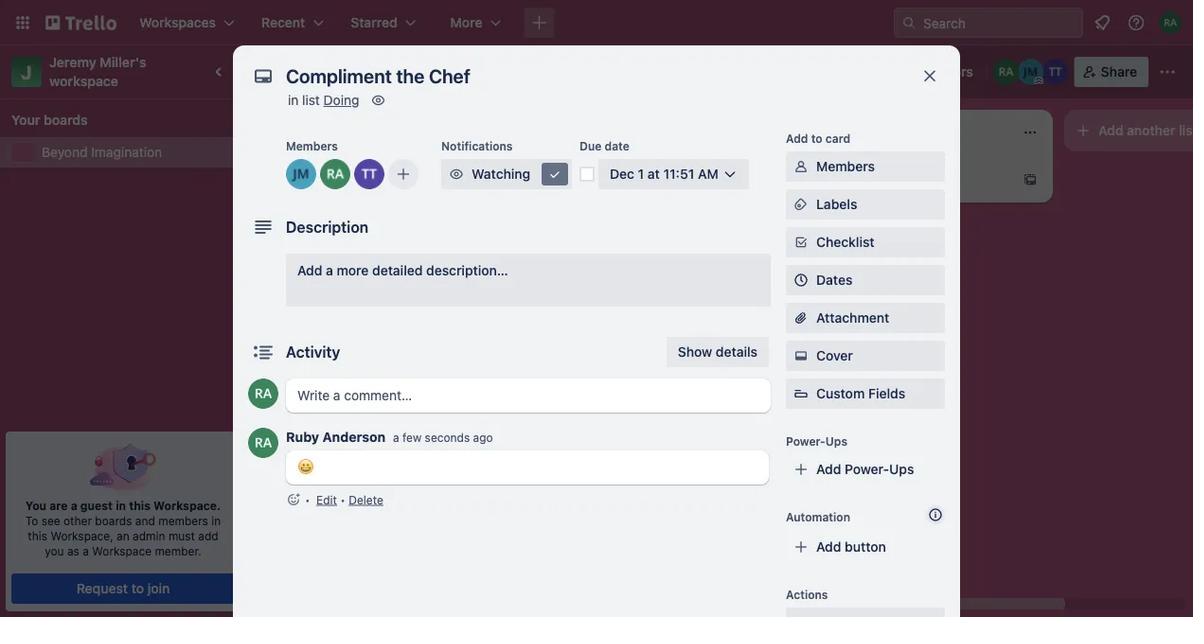 Task type: locate. For each thing, give the bounding box(es) containing it.
Search field
[[917, 9, 1083, 37]]

list inside button
[[1180, 123, 1194, 138]]

1 left at
[[638, 166, 644, 182]]

imagination down your boards with 1 items element
[[91, 144, 162, 160]]

dec down thinking
[[568, 243, 590, 257]]

create instagram
[[277, 381, 382, 396]]

ruby anderson (rubyanderson7) image left the ruby
[[248, 428, 279, 459]]

dec for dec 1
[[568, 243, 590, 257]]

1 horizontal spatial add a card
[[834, 172, 901, 188]]

beyond inside 'link'
[[42, 144, 88, 160]]

0 horizontal spatial card
[[335, 491, 363, 506]]

at
[[648, 166, 660, 182]]

imagination
[[336, 62, 432, 82], [91, 144, 162, 160]]

0 vertical spatial sm image
[[792, 157, 811, 176]]

actions
[[786, 588, 829, 602]]

1 down thinking
[[593, 243, 598, 257]]

seconds
[[425, 432, 470, 445]]

card for add a card button associated with create from template… icon
[[335, 491, 363, 506]]

ruby anderson (rubyanderson7) image
[[747, 239, 769, 261]]

add a card for add a card button associated with create from template… icon
[[296, 491, 363, 506]]

sm image down add to card
[[792, 157, 811, 176]]

1 inside checkbox
[[593, 243, 598, 257]]

description
[[286, 218, 369, 236]]

sm image inside labels 'link'
[[792, 195, 811, 214]]

2 vertical spatial sm image
[[792, 347, 811, 366]]

request to join button
[[12, 574, 235, 604]]

dates
[[817, 272, 853, 288]]

terry turtle (terryturtle) image left jeremy miller (jeremymiller198) image
[[694, 239, 716, 261]]

1 horizontal spatial terry turtle (terryturtle) image
[[478, 402, 500, 425]]

imagination inside 'link'
[[91, 144, 162, 160]]

Board name text field
[[261, 57, 442, 87]]

11:51
[[664, 166, 695, 182]]

add reaction image
[[286, 491, 301, 510]]

1 vertical spatial sm image
[[792, 233, 811, 252]]

other
[[63, 514, 92, 528]]

you are a guest in this workspace. to see other boards and members in this workspace, an admin must add you as a workspace member.
[[25, 499, 221, 558]]

sm image inside the cover link
[[792, 347, 811, 366]]

1 sm image from the top
[[792, 157, 811, 176]]

due date
[[580, 139, 630, 153]]

imagination up the doing link
[[336, 62, 432, 82]]

1 vertical spatial imagination
[[91, 144, 162, 160]]

add members to card image
[[396, 165, 411, 184]]

show menu image
[[1159, 63, 1178, 81]]

power-
[[786, 435, 826, 448], [845, 462, 890, 478]]

0 vertical spatial imagination
[[336, 62, 432, 82]]

more
[[337, 263, 369, 279]]

ruby anderson (rubyanderson7) image right open information menu image
[[1160, 11, 1182, 34]]

in up add
[[212, 514, 221, 528]]

1 vertical spatial list
[[1180, 123, 1194, 138]]

0 vertical spatial add a card button
[[803, 165, 1016, 195]]

power- down custom
[[786, 435, 826, 448]]

1 vertical spatial power-
[[845, 462, 890, 478]]

power- down power-ups
[[845, 462, 890, 478]]

0 vertical spatial in
[[288, 92, 299, 108]]

create instagram link
[[277, 379, 496, 398]]

in left doing
[[288, 92, 299, 108]]

ruby anderson (rubyanderson7) image
[[1160, 11, 1182, 34], [994, 59, 1020, 85], [320, 159, 351, 189], [248, 379, 279, 409], [248, 428, 279, 459]]

add down power-ups
[[817, 462, 842, 478]]

workspace
[[49, 73, 118, 89]]

a left few
[[393, 432, 399, 445]]

an
[[117, 530, 130, 543]]

filters button
[[906, 57, 979, 87]]

terry turtle (terryturtle) image
[[354, 159, 385, 189], [694, 239, 716, 261], [478, 402, 500, 425]]

a few seconds ago link
[[393, 432, 493, 445]]

Mark due date as complete checkbox
[[580, 167, 595, 182]]

1 vertical spatial this
[[28, 530, 47, 543]]

terry turtle (terryturtle) image
[[1043, 59, 1069, 85]]

to up members link at the top of the page
[[812, 132, 823, 145]]

0 vertical spatial dec
[[610, 166, 635, 182]]

to left join
[[131, 581, 144, 597]]

share
[[1102, 64, 1138, 80]]

1 horizontal spatial list
[[1180, 123, 1194, 138]]

sm image for cover
[[792, 347, 811, 366]]

add up labels
[[834, 172, 859, 188]]

dec inside checkbox
[[568, 243, 590, 257]]

add left the 'more'
[[298, 263, 323, 279]]

add inside add power-ups link
[[817, 462, 842, 478]]

None text field
[[277, 59, 902, 93]]

Dec 1 checkbox
[[546, 239, 604, 261]]

1 horizontal spatial this
[[129, 499, 151, 513]]

you
[[45, 545, 64, 558]]

this down to
[[28, 530, 47, 543]]

beyond imagination
[[271, 62, 432, 82], [42, 144, 162, 160]]

terry turtle (terryturtle) image left add members to card icon
[[354, 159, 385, 189]]

members
[[286, 139, 338, 153], [817, 159, 875, 174]]

primary element
[[0, 0, 1194, 45]]

this
[[129, 499, 151, 513], [28, 530, 47, 543]]

1 horizontal spatial dec
[[610, 166, 635, 182]]

a up labels 'link'
[[862, 172, 870, 188]]

1 vertical spatial ups
[[890, 462, 915, 478]]

to inside button
[[131, 581, 144, 597]]

jeremy miller (jeremymiller198) image up description
[[286, 159, 316, 189]]

grinning image
[[298, 459, 315, 476]]

in list doing
[[288, 92, 360, 108]]

0 vertical spatial jeremy miller (jeremymiller198) image
[[1018, 59, 1045, 85]]

2 horizontal spatial terry turtle (terryturtle) image
[[694, 239, 716, 261]]

0 horizontal spatial power-
[[786, 435, 826, 448]]

0 vertical spatial beyond imagination
[[271, 62, 432, 82]]

as
[[67, 545, 79, 558]]

and
[[135, 514, 155, 528]]

cover link
[[786, 341, 946, 371]]

a
[[862, 172, 870, 188], [326, 263, 333, 279], [393, 432, 399, 445], [324, 491, 332, 506], [71, 499, 77, 513], [83, 545, 89, 558]]

dec 1 at 11:51 am button
[[599, 159, 749, 189]]

1 horizontal spatial power-
[[845, 462, 890, 478]]

add button button
[[786, 532, 946, 563]]

sm image left cover on the bottom of the page
[[792, 347, 811, 366]]

kickoff meeting link
[[277, 448, 496, 467]]

in right guest
[[116, 499, 126, 513]]

watching
[[472, 166, 531, 182]]

admin
[[133, 530, 165, 543]]

2 vertical spatial card
[[335, 491, 363, 506]]

1 horizontal spatial add a card button
[[803, 165, 1016, 195]]

1 horizontal spatial to
[[812, 132, 823, 145]]

0 vertical spatial list
[[302, 92, 320, 108]]

ups
[[826, 435, 848, 448], [890, 462, 915, 478]]

1 horizontal spatial beyond
[[271, 62, 332, 82]]

1 vertical spatial beyond imagination
[[42, 144, 162, 160]]

0 vertical spatial boards
[[44, 112, 88, 128]]

a left •
[[324, 491, 332, 506]]

0 horizontal spatial beyond imagination
[[42, 144, 162, 160]]

edit
[[316, 494, 337, 507]]

color: purple, title: none image
[[277, 368, 315, 376]]

0 horizontal spatial members
[[286, 139, 338, 153]]

boards
[[44, 112, 88, 128], [95, 514, 132, 528]]

list left doing
[[302, 92, 320, 108]]

1 vertical spatial to
[[131, 581, 144, 597]]

beyond imagination down your boards with 1 items element
[[42, 144, 162, 160]]

instagram
[[321, 381, 382, 396]]

1 down create instagram
[[326, 407, 331, 420]]

sm image left labels
[[792, 195, 811, 214]]

beyond up in list doing
[[271, 62, 332, 82]]

sm image inside members link
[[792, 157, 811, 176]]

1 vertical spatial add a card
[[296, 491, 363, 506]]

1 vertical spatial add a card button
[[265, 484, 478, 514]]

boards right your
[[44, 112, 88, 128]]

add a card button up checklist link
[[803, 165, 1016, 195]]

show details
[[678, 344, 758, 360]]

this up and
[[129, 499, 151, 513]]

0 horizontal spatial beyond
[[42, 144, 88, 160]]

1 horizontal spatial card
[[826, 132, 851, 145]]

card
[[826, 132, 851, 145], [873, 172, 901, 188], [335, 491, 363, 506]]

0 notifications image
[[1091, 11, 1114, 34]]

sm image
[[792, 157, 811, 176], [792, 233, 811, 252], [792, 347, 811, 366]]

0 horizontal spatial terry turtle (terryturtle) image
[[354, 159, 385, 189]]

notifications
[[442, 139, 513, 153]]

add to card
[[786, 132, 851, 145]]

a left the 'more'
[[326, 263, 333, 279]]

add inside the add a more detailed description… link
[[298, 263, 323, 279]]

sm image
[[369, 91, 388, 110], [447, 165, 466, 184], [546, 165, 565, 184], [792, 195, 811, 214]]

miller's
[[100, 54, 147, 70]]

sm image right ruby anderson (rubyanderson7) icon
[[792, 233, 811, 252]]

dec down the "date"
[[610, 166, 635, 182]]

0 vertical spatial add a card
[[834, 172, 901, 188]]

add
[[1099, 123, 1124, 138], [786, 132, 809, 145], [834, 172, 859, 188], [298, 263, 323, 279], [817, 462, 842, 478], [296, 491, 321, 506], [817, 540, 842, 555]]

beyond imagination up doing
[[271, 62, 432, 82]]

3 sm image from the top
[[792, 347, 811, 366]]

a inside ruby anderson a few seconds ago
[[393, 432, 399, 445]]

members down in list doing
[[286, 139, 338, 153]]

boards up an
[[95, 514, 132, 528]]

to
[[812, 132, 823, 145], [131, 581, 144, 597]]

sm image inside checklist link
[[792, 233, 811, 252]]

0 vertical spatial to
[[812, 132, 823, 145]]

your
[[11, 112, 40, 128]]

1 vertical spatial boards
[[95, 514, 132, 528]]

imagination inside text field
[[336, 62, 432, 82]]

0 horizontal spatial in
[[116, 499, 126, 513]]

1 vertical spatial card
[[873, 172, 901, 188]]

dec 1
[[568, 243, 598, 257]]

0 horizontal spatial jeremy miller (jeremymiller198) image
[[286, 159, 316, 189]]

add a card button down kickoff meeting link
[[265, 484, 478, 514]]

jeremy
[[49, 54, 96, 70]]

add a card for add a card button associated with create from template… image
[[834, 172, 901, 188]]

create
[[277, 381, 317, 396]]

1 vertical spatial beyond
[[42, 144, 88, 160]]

thoughts thinking
[[546, 164, 598, 191]]

dec inside button
[[610, 166, 635, 182]]

ups up add power-ups
[[826, 435, 848, 448]]

filters
[[935, 64, 974, 80]]

detailed
[[372, 263, 423, 279]]

beyond
[[271, 62, 332, 82], [42, 144, 88, 160]]

0 horizontal spatial ups
[[826, 435, 848, 448]]

1 vertical spatial terry turtle (terryturtle) image
[[694, 239, 716, 261]]

add a card
[[834, 172, 901, 188], [296, 491, 363, 506]]

1 vertical spatial in
[[116, 499, 126, 513]]

1 horizontal spatial boards
[[95, 514, 132, 528]]

2 sm image from the top
[[792, 233, 811, 252]]

0 horizontal spatial add a card button
[[265, 484, 478, 514]]

0 horizontal spatial dec
[[568, 243, 590, 257]]

add left another at right
[[1099, 123, 1124, 138]]

add down automation
[[817, 540, 842, 555]]

1 horizontal spatial members
[[817, 159, 875, 174]]

list right another at right
[[1180, 123, 1194, 138]]

1 right dec 1
[[630, 243, 636, 257]]

back to home image
[[45, 8, 117, 38]]

0 vertical spatial members
[[286, 139, 338, 153]]

1 horizontal spatial in
[[212, 514, 221, 528]]

terry turtle (terryturtle) image up ago
[[478, 402, 500, 425]]

open information menu image
[[1127, 13, 1146, 32]]

0 vertical spatial beyond
[[271, 62, 332, 82]]

add a card button
[[803, 165, 1016, 195], [265, 484, 478, 514]]

ruby
[[286, 430, 319, 445]]

1 horizontal spatial beyond imagination
[[271, 62, 432, 82]]

1 horizontal spatial imagination
[[336, 62, 432, 82]]

1 horizontal spatial ups
[[890, 462, 915, 478]]

jeremy miller (jeremymiller198) image down search field at top right
[[1018, 59, 1045, 85]]

members
[[158, 514, 208, 528]]

sm image for members
[[792, 157, 811, 176]]

your boards with 1 items element
[[11, 109, 225, 132]]

0 horizontal spatial add a card
[[296, 491, 363, 506]]

0 horizontal spatial imagination
[[91, 144, 162, 160]]

0 horizontal spatial list
[[302, 92, 320, 108]]

1 vertical spatial dec
[[568, 243, 590, 257]]

2 horizontal spatial card
[[873, 172, 901, 188]]

watching button
[[442, 159, 572, 189]]

2 horizontal spatial in
[[288, 92, 299, 108]]

add a card button for create from template… icon
[[265, 484, 478, 514]]

sm image down 'notifications'
[[447, 165, 466, 184]]

in
[[288, 92, 299, 108], [116, 499, 126, 513], [212, 514, 221, 528]]

ago
[[473, 432, 493, 445]]

list
[[302, 92, 320, 108], [1180, 123, 1194, 138]]

sm image right doing
[[369, 91, 388, 110]]

ups down fields
[[890, 462, 915, 478]]

members up labels
[[817, 159, 875, 174]]

ruby anderson (rubyanderson7) image down color: purple, title: none icon
[[248, 379, 279, 409]]

card for add a card button associated with create from template… image
[[873, 172, 901, 188]]

0 horizontal spatial to
[[131, 581, 144, 597]]

jeremy miller (jeremymiller198) image
[[1018, 59, 1045, 85], [286, 159, 316, 189]]

beyond down your boards
[[42, 144, 88, 160]]



Task type: vqa. For each thing, say whether or not it's contained in the screenshot.
planned text field
no



Task type: describe. For each thing, give the bounding box(es) containing it.
kickoff meeting
[[277, 449, 373, 465]]

jeremy miller's workspace
[[49, 54, 150, 89]]

to for card
[[812, 132, 823, 145]]

see
[[41, 514, 60, 528]]

0 horizontal spatial boards
[[44, 112, 88, 128]]

beyond imagination inside 'link'
[[42, 144, 162, 160]]

sm image left mark due date as complete option
[[546, 165, 565, 184]]

custom
[[817, 386, 865, 402]]

create board or workspace image
[[530, 13, 549, 32]]

add
[[198, 530, 219, 543]]

ruby anderson a few seconds ago
[[286, 430, 493, 445]]

attachment
[[817, 310, 890, 326]]

boards inside you are a guest in this workspace. to see other boards and members in this workspace, an admin must add you as a workspace member.
[[95, 514, 132, 528]]

add another list
[[1099, 123, 1194, 138]]

show details link
[[667, 337, 769, 368]]

doing
[[324, 92, 360, 108]]

details
[[716, 344, 758, 360]]

meeting
[[323, 449, 373, 465]]

must
[[169, 530, 195, 543]]

delete link
[[349, 494, 384, 507]]

Write a comment text field
[[286, 379, 771, 413]]

labels link
[[786, 189, 946, 220]]

am
[[698, 166, 719, 182]]

add inside add button 'button'
[[817, 540, 842, 555]]

2 vertical spatial terry turtle (terryturtle) image
[[478, 402, 500, 425]]

add a card button for create from template… image
[[803, 165, 1016, 195]]

attachment button
[[786, 303, 946, 334]]

cover
[[817, 348, 853, 364]]

show
[[678, 344, 713, 360]]

dec 1 at 11:51 am
[[610, 166, 719, 182]]

to
[[25, 514, 38, 528]]

due
[[580, 139, 602, 153]]

add power-ups link
[[786, 455, 946, 485]]

0 vertical spatial card
[[826, 132, 851, 145]]

0 horizontal spatial this
[[28, 530, 47, 543]]

checklist
[[817, 234, 875, 250]]

0 vertical spatial power-
[[786, 435, 826, 448]]

1 up anderson
[[363, 407, 369, 420]]

add button
[[817, 540, 887, 555]]

search image
[[902, 15, 917, 30]]

workspace,
[[51, 530, 113, 543]]

request
[[76, 581, 128, 597]]

edit link
[[316, 494, 337, 507]]

custom fields
[[817, 386, 906, 402]]

anderson
[[323, 430, 386, 445]]

•
[[340, 494, 346, 507]]

automation
[[786, 511, 851, 524]]

delete
[[349, 494, 384, 507]]

add inside add another list button
[[1099, 123, 1124, 138]]

1 vertical spatial jeremy miller (jeremymiller198) image
[[286, 159, 316, 189]]

beyond imagination link
[[42, 143, 235, 162]]

1 inside button
[[638, 166, 644, 182]]

workspace
[[92, 545, 152, 558]]

a right as
[[83, 545, 89, 558]]

your boards
[[11, 112, 88, 128]]

add a more detailed description… link
[[286, 254, 771, 307]]

j
[[21, 61, 32, 83]]

you
[[25, 499, 47, 513]]

description…
[[426, 263, 508, 279]]

add another list button
[[1065, 110, 1194, 152]]

are
[[49, 499, 68, 513]]

jeremy miller (jeremymiller198) image
[[720, 239, 743, 261]]

another
[[1128, 123, 1176, 138]]

0 vertical spatial ups
[[826, 435, 848, 448]]

few
[[403, 432, 422, 445]]

create from template… image
[[1023, 172, 1038, 188]]

a right are
[[71, 499, 77, 513]]

add down grinning icon
[[296, 491, 321, 506]]

guest
[[80, 499, 113, 513]]

color: bold red, title: "thoughts" element
[[546, 163, 598, 177]]

automation image
[[872, 57, 899, 83]]

date
[[605, 139, 630, 153]]

activity
[[286, 343, 341, 361]]

workspace.
[[154, 499, 221, 513]]

kickoff
[[277, 449, 319, 465]]

beyond imagination inside text field
[[271, 62, 432, 82]]

power-ups
[[786, 435, 848, 448]]

join
[[148, 581, 170, 597]]

0 vertical spatial this
[[129, 499, 151, 513]]

checklist link
[[786, 227, 946, 258]]

add a more detailed description…
[[298, 263, 508, 279]]

dates button
[[786, 265, 946, 296]]

button
[[845, 540, 887, 555]]

add power-ups
[[817, 462, 915, 478]]

fields
[[869, 386, 906, 402]]

thoughts
[[546, 164, 598, 177]]

ruby anderson (rubyanderson7) image up description
[[320, 159, 351, 189]]

sm image for checklist
[[792, 233, 811, 252]]

dec for dec 1 at 11:51 am
[[610, 166, 635, 182]]

2 vertical spatial in
[[212, 514, 221, 528]]

beyond inside text field
[[271, 62, 332, 82]]

thinking
[[546, 176, 598, 191]]

share button
[[1075, 57, 1149, 87]]

add up members link at the top of the page
[[786, 132, 809, 145]]

1 horizontal spatial jeremy miller (jeremymiller198) image
[[1018, 59, 1045, 85]]

ruby anderson (rubyanderson7) image left terry turtle (terryturtle) icon
[[994, 59, 1020, 85]]

to for join
[[131, 581, 144, 597]]

thinking link
[[546, 174, 766, 193]]

create from template… image
[[485, 491, 500, 506]]

1 vertical spatial members
[[817, 159, 875, 174]]

members link
[[786, 152, 946, 182]]

power- inside add power-ups link
[[845, 462, 890, 478]]

labels
[[817, 197, 858, 212]]

doing link
[[324, 92, 360, 108]]

star or unstar board image
[[453, 64, 468, 80]]

0 vertical spatial terry turtle (terryturtle) image
[[354, 159, 385, 189]]

custom fields button
[[786, 385, 946, 404]]

request to join
[[76, 581, 170, 597]]

member.
[[155, 545, 202, 558]]



